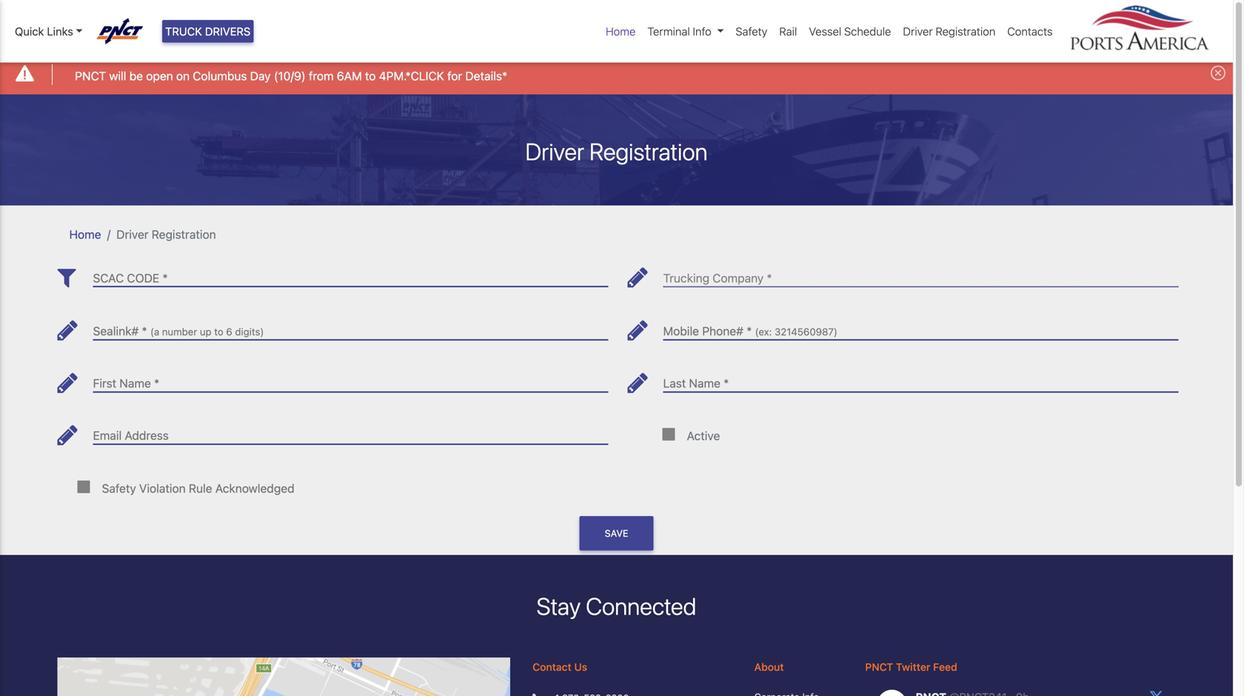 Task type: vqa. For each thing, say whether or not it's contained in the screenshot.
Email Address text field
yes



Task type: locate. For each thing, give the bounding box(es) containing it.
home up scac
[[69, 228, 101, 242]]

1 horizontal spatial home link
[[600, 17, 642, 46]]

phone#
[[703, 324, 744, 338]]

home
[[606, 25, 636, 38], [69, 228, 101, 242]]

1 vertical spatial home
[[69, 228, 101, 242]]

0 vertical spatial to
[[365, 69, 376, 83]]

to
[[365, 69, 376, 83], [214, 326, 224, 338]]

0 vertical spatial driver
[[903, 25, 933, 38]]

0 vertical spatial home
[[606, 25, 636, 38]]

scac
[[93, 271, 124, 285]]

home link
[[600, 17, 642, 46], [69, 228, 101, 242]]

0 vertical spatial home link
[[600, 17, 642, 46]]

1 vertical spatial safety
[[102, 481, 136, 495]]

from
[[309, 69, 334, 83]]

1 horizontal spatial name
[[689, 376, 721, 391]]

1 vertical spatial pnct
[[866, 661, 894, 673]]

safety violation rule acknowledged
[[102, 481, 295, 495]]

registration
[[936, 25, 996, 38], [590, 138, 708, 166], [152, 228, 216, 242]]

quick
[[15, 25, 44, 38]]

violation
[[139, 481, 186, 495]]

save button
[[580, 516, 654, 551]]

0 horizontal spatial home
[[69, 228, 101, 242]]

2 horizontal spatial driver registration
[[903, 25, 996, 38]]

1 horizontal spatial to
[[365, 69, 376, 83]]

connected
[[586, 592, 697, 620]]

* right code
[[163, 271, 168, 285]]

2 horizontal spatial driver
[[903, 25, 933, 38]]

first
[[93, 376, 116, 391]]

pnct left will
[[75, 69, 106, 83]]

pnct left "twitter"
[[866, 661, 894, 673]]

0 horizontal spatial name
[[119, 376, 151, 391]]

2 vertical spatial driver
[[116, 228, 149, 242]]

terminal info
[[648, 25, 712, 38]]

contacts
[[1008, 25, 1053, 38]]

safety
[[736, 25, 768, 38], [102, 481, 136, 495]]

4pm.*click
[[379, 69, 444, 83]]

*
[[163, 271, 168, 285], [767, 271, 773, 285], [142, 324, 147, 338], [747, 324, 752, 338], [154, 376, 159, 391], [724, 376, 729, 391]]

1 vertical spatial home link
[[69, 228, 101, 242]]

0 horizontal spatial pnct
[[75, 69, 106, 83]]

digits)
[[235, 326, 264, 338]]

* down (a
[[154, 376, 159, 391]]

name right last
[[689, 376, 721, 391]]

quick links link
[[15, 23, 83, 40]]

sealink# * (a number up to 6 digits)
[[93, 324, 264, 338]]

contact us
[[533, 661, 588, 673]]

day
[[250, 69, 271, 83]]

safety left violation on the left of page
[[102, 481, 136, 495]]

vessel schedule
[[809, 25, 892, 38]]

terminal info link
[[642, 17, 730, 46]]

2 name from the left
[[689, 376, 721, 391]]

rule
[[189, 481, 212, 495]]

close image
[[1211, 65, 1226, 80]]

number
[[162, 326, 197, 338]]

stay connected
[[537, 592, 697, 620]]

quick links
[[15, 25, 73, 38]]

name right "first"
[[119, 376, 151, 391]]

* right last
[[724, 376, 729, 391]]

1 horizontal spatial driver
[[526, 138, 585, 166]]

* left the (ex:
[[747, 324, 752, 338]]

None text field
[[663, 313, 1179, 340]]

safety left the rail link
[[736, 25, 768, 38]]

Trucking Company * text field
[[663, 260, 1179, 287]]

0 vertical spatial driver registration
[[903, 25, 996, 38]]

2 horizontal spatial registration
[[936, 25, 996, 38]]

name for first
[[119, 376, 151, 391]]

1 horizontal spatial pnct
[[866, 661, 894, 673]]

feed
[[934, 661, 958, 673]]

rail link
[[774, 17, 803, 46]]

contact
[[533, 661, 572, 673]]

None text field
[[93, 313, 609, 340]]

pnct
[[75, 69, 106, 83], [866, 661, 894, 673]]

about
[[755, 661, 784, 673]]

on
[[176, 69, 190, 83]]

0 horizontal spatial to
[[214, 326, 224, 338]]

code
[[127, 271, 159, 285]]

driver registration link
[[898, 17, 1002, 46]]

1 horizontal spatial safety
[[736, 25, 768, 38]]

2 vertical spatial registration
[[152, 228, 216, 242]]

1 name from the left
[[119, 376, 151, 391]]

driver
[[903, 25, 933, 38], [526, 138, 585, 166], [116, 228, 149, 242]]

details*
[[466, 69, 508, 83]]

home link up scac
[[69, 228, 101, 242]]

name
[[119, 376, 151, 391], [689, 376, 721, 391]]

contacts link
[[1002, 17, 1059, 46]]

* for mobile phone# * (ex: 3214560987)
[[747, 324, 752, 338]]

* for first name *
[[154, 376, 159, 391]]

driver registration
[[903, 25, 996, 38], [526, 138, 708, 166], [116, 228, 216, 242]]

links
[[47, 25, 73, 38]]

pnct will be open on columbus day (10/9) from 6am to 4pm.*click for details*
[[75, 69, 508, 83]]

0 horizontal spatial driver
[[116, 228, 149, 242]]

email
[[93, 429, 122, 443]]

pnct for pnct will be open on columbus day (10/9) from 6am to 4pm.*click for details*
[[75, 69, 106, 83]]

vessel schedule link
[[803, 17, 898, 46]]

home up pnct will be open on columbus day (10/9) from 6am to 4pm.*click for details* alert
[[606, 25, 636, 38]]

truck drivers
[[165, 25, 251, 38]]

First Name * text field
[[93, 365, 609, 392]]

name for last
[[689, 376, 721, 391]]

(a
[[150, 326, 159, 338]]

to left 6
[[214, 326, 224, 338]]

* right company
[[767, 271, 773, 285]]

1 horizontal spatial home
[[606, 25, 636, 38]]

1 vertical spatial registration
[[590, 138, 708, 166]]

pnct will be open on columbus day (10/9) from 6am to 4pm.*click for details* link
[[75, 67, 508, 85]]

vessel
[[809, 25, 842, 38]]

truck
[[165, 25, 202, 38]]

0 horizontal spatial registration
[[152, 228, 216, 242]]

0 horizontal spatial safety
[[102, 481, 136, 495]]

home link up pnct will be open on columbus day (10/9) from 6am to 4pm.*click for details* alert
[[600, 17, 642, 46]]

to right 6am
[[365, 69, 376, 83]]

0 vertical spatial registration
[[936, 25, 996, 38]]

3214560987)
[[775, 326, 838, 338]]

0 vertical spatial safety
[[736, 25, 768, 38]]

1 vertical spatial to
[[214, 326, 224, 338]]

2 vertical spatial driver registration
[[116, 228, 216, 242]]

0 vertical spatial pnct
[[75, 69, 106, 83]]

1 horizontal spatial driver registration
[[526, 138, 708, 166]]

pnct inside "link"
[[75, 69, 106, 83]]



Task type: describe. For each thing, give the bounding box(es) containing it.
drivers
[[205, 25, 251, 38]]

us
[[575, 661, 588, 673]]

to inside 'sealink# * (a number up to 6 digits)'
[[214, 326, 224, 338]]

last
[[663, 376, 686, 391]]

sealink#
[[93, 324, 139, 338]]

SCAC CODE * search field
[[93, 260, 609, 287]]

Last Name * text field
[[663, 365, 1179, 392]]

mobile phone# * (ex: 3214560987)
[[663, 324, 838, 338]]

save
[[605, 528, 629, 539]]

first name *
[[93, 376, 159, 391]]

will
[[109, 69, 126, 83]]

* for trucking company *
[[767, 271, 773, 285]]

truck drivers link
[[162, 20, 254, 43]]

scac code *
[[93, 271, 168, 285]]

trucking
[[663, 271, 710, 285]]

1 vertical spatial driver registration
[[526, 138, 708, 166]]

1 vertical spatial driver
[[526, 138, 585, 166]]

(ex:
[[755, 326, 772, 338]]

company
[[713, 271, 764, 285]]

0 horizontal spatial driver registration
[[116, 228, 216, 242]]

trucking company *
[[663, 271, 773, 285]]

(10/9)
[[274, 69, 306, 83]]

* for last name *
[[724, 376, 729, 391]]

1 horizontal spatial registration
[[590, 138, 708, 166]]

pnct will be open on columbus day (10/9) from 6am to 4pm.*click for details* alert
[[0, 55, 1234, 95]]

pnct for pnct twitter feed
[[866, 661, 894, 673]]

twitter
[[896, 661, 931, 673]]

mobile
[[663, 324, 699, 338]]

safety link
[[730, 17, 774, 46]]

to inside pnct will be open on columbus day (10/9) from 6am to 4pm.*click for details* "link"
[[365, 69, 376, 83]]

safety for safety violation rule acknowledged
[[102, 481, 136, 495]]

pnct twitter feed
[[866, 661, 958, 673]]

* left (a
[[142, 324, 147, 338]]

schedule
[[845, 25, 892, 38]]

email address
[[93, 429, 169, 443]]

* for scac code *
[[163, 271, 168, 285]]

safety for safety
[[736, 25, 768, 38]]

stay
[[537, 592, 581, 620]]

info
[[693, 25, 712, 38]]

6am
[[337, 69, 362, 83]]

up
[[200, 326, 212, 338]]

rail
[[780, 25, 797, 38]]

address
[[125, 429, 169, 443]]

active
[[687, 429, 720, 443]]

6
[[226, 326, 232, 338]]

open
[[146, 69, 173, 83]]

columbus
[[193, 69, 247, 83]]

be
[[129, 69, 143, 83]]

for
[[448, 69, 462, 83]]

acknowledged
[[215, 481, 295, 495]]

Email Address text field
[[93, 417, 609, 445]]

last name *
[[663, 376, 729, 391]]

terminal
[[648, 25, 690, 38]]

0 horizontal spatial home link
[[69, 228, 101, 242]]



